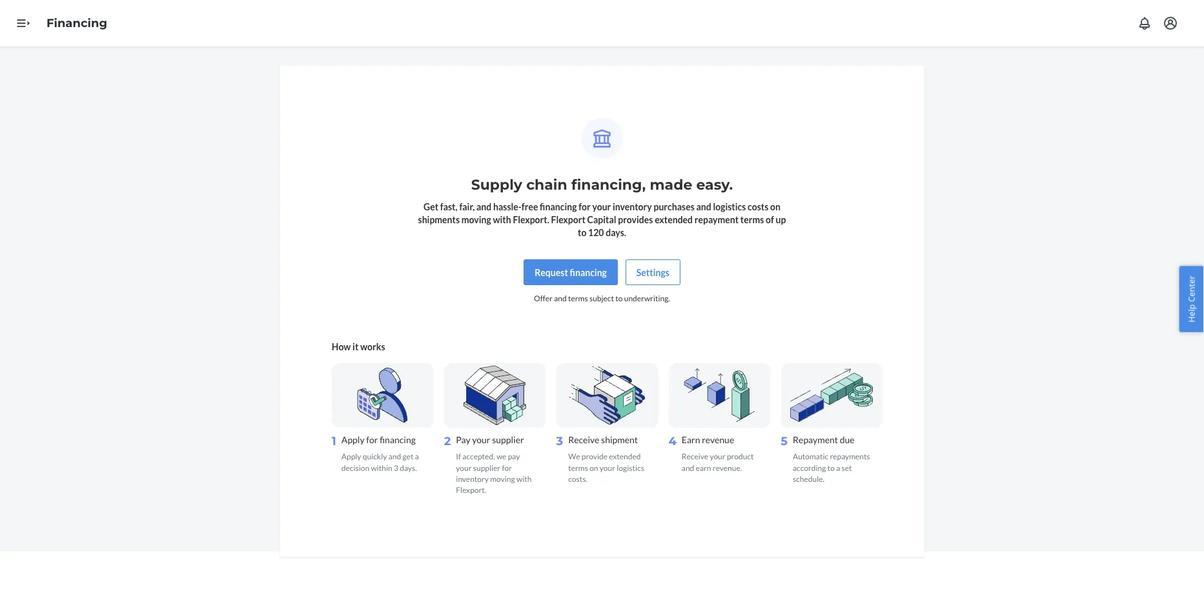 Task type: describe. For each thing, give the bounding box(es) containing it.
works
[[360, 341, 385, 352]]

supply chain financing, made easy.
[[471, 176, 733, 193]]

automatic
[[793, 452, 829, 462]]

it
[[353, 341, 359, 352]]

due
[[840, 434, 855, 445]]

for inside if accepted, we pay your supplier for inventory moving with flexport.
[[502, 463, 512, 473]]

to inside get fast, fair, and hassle-free financing for your inventory purchases and logistics costs on shipments moving with flexport. flexport capital provides extended repayment terms of up to 120 days.
[[578, 227, 587, 238]]

and inside receive your product and earn revenue.
[[682, 463, 695, 473]]

5
[[781, 434, 788, 449]]

apply for apply quickly and get a decision within 3 days.
[[342, 452, 361, 462]]

costs.
[[569, 474, 588, 484]]

settings button
[[626, 260, 681, 285]]

moving inside get fast, fair, and hassle-free financing for your inventory purchases and logistics costs on shipments moving with flexport. flexport capital provides extended repayment terms of up to 120 days.
[[462, 214, 491, 225]]

supplier inside if accepted, we pay your supplier for inventory moving with flexport.
[[473, 463, 501, 473]]

4
[[669, 434, 677, 449]]

help center button
[[1180, 266, 1205, 333]]

days. inside apply quickly and get a decision within 3 days.
[[400, 463, 417, 473]]

120
[[588, 227, 604, 238]]

get
[[403, 452, 414, 462]]

how it works
[[332, 341, 385, 352]]

3 inside apply quickly and get a decision within 3 days.
[[394, 463, 398, 473]]

receive your product and earn revenue.
[[682, 452, 754, 473]]

terms inside we provide extended terms on your logistics costs.
[[569, 463, 588, 473]]

financing inside get fast, fair, and hassle-free financing for your inventory purchases and logistics costs on shipments moving with flexport. flexport capital provides extended repayment terms of up to 120 days.
[[540, 201, 577, 212]]

up
[[776, 214, 786, 225]]

subject
[[590, 294, 614, 303]]

made
[[650, 176, 693, 193]]

logistics inside we provide extended terms on your logistics costs.
[[617, 463, 645, 473]]

quickly
[[363, 452, 387, 462]]

help
[[1186, 305, 1198, 323]]

earn revenue
[[682, 434, 735, 445]]

settings
[[637, 267, 670, 278]]

terms inside get fast, fair, and hassle-free financing for your inventory purchases and logistics costs on shipments moving with flexport. flexport capital provides extended repayment terms of up to 120 days.
[[741, 214, 764, 225]]

pay your supplier
[[456, 434, 524, 445]]

offer
[[534, 294, 553, 303]]

offer and terms subject to underwriting.
[[534, 294, 670, 303]]

your up the accepted,
[[472, 434, 491, 445]]

receive for receive shipment
[[569, 434, 600, 445]]

financing link
[[47, 16, 107, 30]]

revenue
[[702, 434, 735, 445]]

financing
[[47, 16, 107, 30]]

get fast, fair, and hassle-free financing for your inventory purchases and logistics costs on shipments moving with flexport. flexport capital provides extended repayment terms of up to 120 days.
[[418, 201, 786, 238]]

your inside receive your product and earn revenue.
[[710, 452, 726, 462]]

within
[[371, 463, 392, 473]]

your inside we provide extended terms on your logistics costs.
[[600, 463, 616, 473]]

open navigation image
[[16, 16, 31, 31]]

1 vertical spatial terms
[[568, 294, 588, 303]]

costs
[[748, 201, 769, 212]]

accepted,
[[463, 452, 495, 462]]

shipment
[[601, 434, 638, 445]]

1 horizontal spatial 3
[[556, 434, 563, 449]]

flexport. inside get fast, fair, and hassle-free financing for your inventory purchases and logistics costs on shipments moving with flexport. flexport capital provides extended repayment terms of up to 120 days.
[[513, 214, 550, 225]]

and up repayment
[[697, 201, 712, 212]]

with inside get fast, fair, and hassle-free financing for your inventory purchases and logistics costs on shipments moving with flexport. flexport capital provides extended repayment terms of up to 120 days.
[[493, 214, 511, 225]]

flexport
[[551, 214, 586, 225]]

financing inside 'button'
[[570, 267, 607, 278]]

fast,
[[440, 201, 458, 212]]

chain
[[526, 176, 568, 193]]

capital
[[587, 214, 617, 225]]

repayment due
[[793, 434, 855, 445]]

center
[[1186, 276, 1198, 302]]

if
[[456, 452, 461, 462]]

days. inside get fast, fair, and hassle-free financing for your inventory purchases and logistics costs on shipments moving with flexport. flexport capital provides extended repayment terms of up to 120 days.
[[606, 227, 626, 238]]

repayment
[[695, 214, 739, 225]]

apply quickly and get a decision within 3 days.
[[342, 452, 419, 473]]



Task type: locate. For each thing, give the bounding box(es) containing it.
with down 'hassle-'
[[493, 214, 511, 225]]

2 vertical spatial financing
[[380, 434, 416, 445]]

1 apply from the top
[[342, 434, 365, 445]]

0 horizontal spatial for
[[366, 434, 378, 445]]

logistics up repayment
[[713, 201, 746, 212]]

flexport. down free
[[513, 214, 550, 225]]

2
[[444, 434, 451, 449]]

with inside if accepted, we pay your supplier for inventory moving with flexport.
[[517, 474, 532, 484]]

a inside automatic repayments according to a set schedule.
[[837, 463, 840, 473]]

0 horizontal spatial extended
[[609, 452, 641, 462]]

flexport.
[[513, 214, 550, 225], [456, 485, 487, 495]]

shipments
[[418, 214, 460, 225]]

extended inside we provide extended terms on your logistics costs.
[[609, 452, 641, 462]]

financing up flexport
[[540, 201, 577, 212]]

flexport. inside if accepted, we pay your supplier for inventory moving with flexport.
[[456, 485, 487, 495]]

0 vertical spatial inventory
[[613, 201, 652, 212]]

and inside apply quickly and get a decision within 3 days.
[[389, 452, 401, 462]]

a
[[415, 452, 419, 462], [837, 463, 840, 473]]

to
[[578, 227, 587, 238], [616, 294, 623, 303], [828, 463, 835, 473]]

1 vertical spatial extended
[[609, 452, 641, 462]]

schedule.
[[793, 474, 825, 484]]

extended inside get fast, fair, and hassle-free financing for your inventory purchases and logistics costs on shipments moving with flexport. flexport capital provides extended repayment terms of up to 120 days.
[[655, 214, 693, 225]]

earn
[[696, 463, 711, 473]]

1 vertical spatial receive
[[682, 452, 709, 462]]

1 vertical spatial with
[[517, 474, 532, 484]]

financing,
[[572, 176, 646, 193]]

and left earn
[[682, 463, 695, 473]]

how
[[332, 341, 351, 352]]

3 left receive shipment
[[556, 434, 563, 449]]

underwriting.
[[624, 294, 670, 303]]

a inside apply quickly and get a decision within 3 days.
[[415, 452, 419, 462]]

moving
[[462, 214, 491, 225], [490, 474, 515, 484]]

apply for financing
[[342, 434, 416, 445]]

1 vertical spatial financing
[[570, 267, 607, 278]]

0 vertical spatial apply
[[342, 434, 365, 445]]

1 horizontal spatial to
[[616, 294, 623, 303]]

apply for apply for financing
[[342, 434, 365, 445]]

2 apply from the top
[[342, 452, 361, 462]]

1 vertical spatial apply
[[342, 452, 361, 462]]

0 vertical spatial days.
[[606, 227, 626, 238]]

extended down purchases
[[655, 214, 693, 225]]

your up revenue.
[[710, 452, 726, 462]]

days.
[[606, 227, 626, 238], [400, 463, 417, 473]]

3 right within at the left bottom of the page
[[394, 463, 398, 473]]

your inside get fast, fair, and hassle-free financing for your inventory purchases and logistics costs on shipments moving with flexport. flexport capital provides extended repayment terms of up to 120 days.
[[593, 201, 611, 212]]

days. down get
[[400, 463, 417, 473]]

1 horizontal spatial flexport.
[[513, 214, 550, 225]]

to left 120
[[578, 227, 587, 238]]

moving down we
[[490, 474, 515, 484]]

0 vertical spatial to
[[578, 227, 587, 238]]

with
[[493, 214, 511, 225], [517, 474, 532, 484]]

a left set
[[837, 463, 840, 473]]

your
[[593, 201, 611, 212], [472, 434, 491, 445], [710, 452, 726, 462], [456, 463, 472, 473], [600, 463, 616, 473]]

moving down "fair,"
[[462, 214, 491, 225]]

1 horizontal spatial for
[[502, 463, 512, 473]]

2 horizontal spatial to
[[828, 463, 835, 473]]

2 vertical spatial for
[[502, 463, 512, 473]]

supplier down the accepted,
[[473, 463, 501, 473]]

inventory inside if accepted, we pay your supplier for inventory moving with flexport.
[[456, 474, 489, 484]]

supplier
[[492, 434, 524, 445], [473, 463, 501, 473]]

on inside get fast, fair, and hassle-free financing for your inventory purchases and logistics costs on shipments moving with flexport. flexport capital provides extended repayment terms of up to 120 days.
[[771, 201, 781, 212]]

terms
[[741, 214, 764, 225], [568, 294, 588, 303], [569, 463, 588, 473]]

decision
[[342, 463, 370, 473]]

and left get
[[389, 452, 401, 462]]

on up the up
[[771, 201, 781, 212]]

0 vertical spatial 3
[[556, 434, 563, 449]]

inventory up provides
[[613, 201, 652, 212]]

1 horizontal spatial logistics
[[713, 201, 746, 212]]

provide
[[582, 452, 608, 462]]

1 vertical spatial 3
[[394, 463, 398, 473]]

extended down 'shipment'
[[609, 452, 641, 462]]

we
[[497, 452, 507, 462]]

purchases
[[654, 201, 695, 212]]

a right get
[[415, 452, 419, 462]]

1 vertical spatial to
[[616, 294, 623, 303]]

0 vertical spatial a
[[415, 452, 419, 462]]

get
[[424, 201, 439, 212]]

repayments
[[830, 452, 870, 462]]

receive inside receive your product and earn revenue.
[[682, 452, 709, 462]]

pay
[[456, 434, 471, 445]]

on inside we provide extended terms on your logistics costs.
[[590, 463, 598, 473]]

0 horizontal spatial receive
[[569, 434, 600, 445]]

0 vertical spatial financing
[[540, 201, 577, 212]]

and right offer
[[554, 294, 567, 303]]

receive up we
[[569, 434, 600, 445]]

your down "if"
[[456, 463, 472, 473]]

repayment
[[793, 434, 838, 445]]

on
[[771, 201, 781, 212], [590, 463, 598, 473]]

inventory
[[613, 201, 652, 212], [456, 474, 489, 484]]

0 vertical spatial terms
[[741, 214, 764, 225]]

1 vertical spatial on
[[590, 463, 598, 473]]

hassle-
[[493, 201, 522, 212]]

logistics inside get fast, fair, and hassle-free financing for your inventory purchases and logistics costs on shipments moving with flexport. flexport capital provides extended repayment terms of up to 120 days.
[[713, 201, 746, 212]]

your inside if accepted, we pay your supplier for inventory moving with flexport.
[[456, 463, 472, 473]]

earn
[[682, 434, 700, 445]]

a for 5
[[837, 463, 840, 473]]

for down we
[[502, 463, 512, 473]]

and right "fair,"
[[477, 201, 492, 212]]

receive up earn
[[682, 452, 709, 462]]

1 horizontal spatial receive
[[682, 452, 709, 462]]

days. down capital
[[606, 227, 626, 238]]

a for 1
[[415, 452, 419, 462]]

supply
[[471, 176, 522, 193]]

inventory down the accepted,
[[456, 474, 489, 484]]

0 vertical spatial with
[[493, 214, 511, 225]]

easy.
[[697, 176, 733, 193]]

pay
[[508, 452, 520, 462]]

2 vertical spatial terms
[[569, 463, 588, 473]]

2 vertical spatial to
[[828, 463, 835, 473]]

open notifications image
[[1137, 16, 1153, 31]]

1 vertical spatial moving
[[490, 474, 515, 484]]

we provide extended terms on your logistics costs.
[[569, 452, 645, 484]]

for
[[579, 201, 591, 212], [366, 434, 378, 445], [502, 463, 512, 473]]

moving inside if accepted, we pay your supplier for inventory moving with flexport.
[[490, 474, 515, 484]]

inventory inside get fast, fair, and hassle-free financing for your inventory purchases and logistics costs on shipments moving with flexport. flexport capital provides extended repayment terms of up to 120 days.
[[613, 201, 652, 212]]

1 horizontal spatial days.
[[606, 227, 626, 238]]

0 vertical spatial on
[[771, 201, 781, 212]]

1 vertical spatial for
[[366, 434, 378, 445]]

to right subject
[[616, 294, 623, 303]]

1 horizontal spatial with
[[517, 474, 532, 484]]

request financing
[[535, 267, 607, 278]]

on down "provide"
[[590, 463, 598, 473]]

0 horizontal spatial to
[[578, 227, 587, 238]]

1
[[332, 434, 336, 449]]

0 horizontal spatial 3
[[394, 463, 398, 473]]

supplier up pay at bottom
[[492, 434, 524, 445]]

if accepted, we pay your supplier for inventory moving with flexport.
[[456, 452, 532, 495]]

and
[[477, 201, 492, 212], [697, 201, 712, 212], [554, 294, 567, 303], [389, 452, 401, 462], [682, 463, 695, 473]]

financing
[[540, 201, 577, 212], [570, 267, 607, 278], [380, 434, 416, 445]]

0 vertical spatial receive
[[569, 434, 600, 445]]

0 vertical spatial for
[[579, 201, 591, 212]]

0 horizontal spatial a
[[415, 452, 419, 462]]

0 vertical spatial logistics
[[713, 201, 746, 212]]

0 vertical spatial moving
[[462, 214, 491, 225]]

automatic repayments according to a set schedule.
[[793, 452, 870, 484]]

1 vertical spatial inventory
[[456, 474, 489, 484]]

terms up 'costs.'
[[569, 463, 588, 473]]

apply
[[342, 434, 365, 445], [342, 452, 361, 462]]

0 horizontal spatial on
[[590, 463, 598, 473]]

according
[[793, 463, 826, 473]]

request
[[535, 267, 568, 278]]

0 horizontal spatial flexport.
[[456, 485, 487, 495]]

to left set
[[828, 463, 835, 473]]

help center
[[1186, 276, 1198, 323]]

1 horizontal spatial extended
[[655, 214, 693, 225]]

extended
[[655, 214, 693, 225], [609, 452, 641, 462]]

logistics down 'shipment'
[[617, 463, 645, 473]]

we
[[569, 452, 580, 462]]

3
[[556, 434, 563, 449], [394, 463, 398, 473]]

your up capital
[[593, 201, 611, 212]]

1 horizontal spatial on
[[771, 201, 781, 212]]

of
[[766, 214, 774, 225]]

terms down costs
[[741, 214, 764, 225]]

0 vertical spatial extended
[[655, 214, 693, 225]]

apply inside apply quickly and get a decision within 3 days.
[[342, 452, 361, 462]]

set
[[842, 463, 852, 473]]

for up quickly in the left of the page
[[366, 434, 378, 445]]

receive for receive your product and earn revenue.
[[682, 452, 709, 462]]

0 horizontal spatial days.
[[400, 463, 417, 473]]

0 vertical spatial supplier
[[492, 434, 524, 445]]

fair,
[[459, 201, 475, 212]]

1 vertical spatial supplier
[[473, 463, 501, 473]]

terms left subject
[[568, 294, 588, 303]]

to inside automatic repayments according to a set schedule.
[[828, 463, 835, 473]]

revenue.
[[713, 463, 742, 473]]

receive shipment
[[569, 434, 638, 445]]

with down pay at bottom
[[517, 474, 532, 484]]

1 horizontal spatial inventory
[[613, 201, 652, 212]]

0 horizontal spatial inventory
[[456, 474, 489, 484]]

provides
[[618, 214, 653, 225]]

product
[[727, 452, 754, 462]]

apply right 1
[[342, 434, 365, 445]]

for up flexport
[[579, 201, 591, 212]]

flexport. down the accepted,
[[456, 485, 487, 495]]

financing up subject
[[570, 267, 607, 278]]

logistics
[[713, 201, 746, 212], [617, 463, 645, 473]]

1 vertical spatial flexport.
[[456, 485, 487, 495]]

1 vertical spatial logistics
[[617, 463, 645, 473]]

0 horizontal spatial logistics
[[617, 463, 645, 473]]

open account menu image
[[1163, 16, 1179, 31]]

apply up decision
[[342, 452, 361, 462]]

request financing button
[[524, 260, 618, 285]]

financing up get
[[380, 434, 416, 445]]

1 horizontal spatial a
[[837, 463, 840, 473]]

for inside get fast, fair, and hassle-free financing for your inventory purchases and logistics costs on shipments moving with flexport. flexport capital provides extended repayment terms of up to 120 days.
[[579, 201, 591, 212]]

1 vertical spatial days.
[[400, 463, 417, 473]]

2 horizontal spatial for
[[579, 201, 591, 212]]

0 vertical spatial flexport.
[[513, 214, 550, 225]]

0 horizontal spatial with
[[493, 214, 511, 225]]

free
[[522, 201, 538, 212]]

receive
[[569, 434, 600, 445], [682, 452, 709, 462]]

your down "provide"
[[600, 463, 616, 473]]

1 vertical spatial a
[[837, 463, 840, 473]]



Task type: vqa. For each thing, say whether or not it's contained in the screenshot.
DECISION
yes



